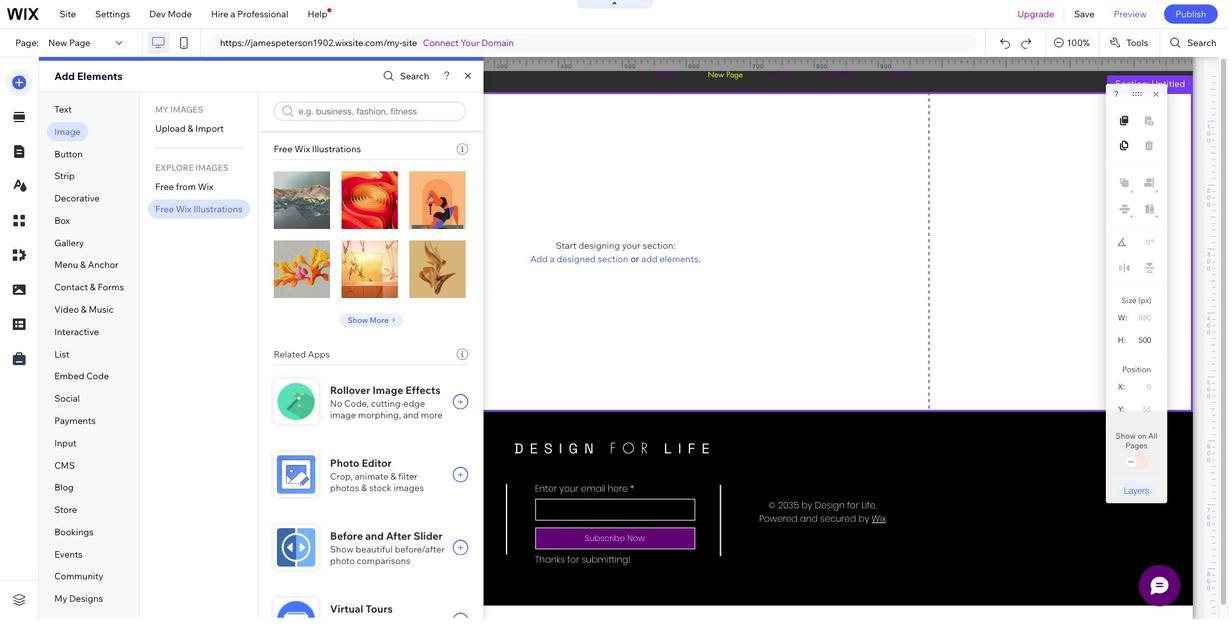 Task type: vqa. For each thing, say whether or not it's contained in the screenshot.
right Post List (Sidebar)
no



Task type: describe. For each thing, give the bounding box(es) containing it.
0 vertical spatial search
[[1188, 37, 1217, 49]]

beautiful
[[356, 544, 393, 555]]

menu
[[54, 259, 78, 271]]

cms
[[54, 460, 75, 471]]

1 horizontal spatial illustrations
[[312, 143, 361, 155]]

apps
[[308, 349, 330, 360]]

publish button
[[1165, 4, 1218, 24]]

tours
[[366, 603, 393, 616]]

add a designed section button
[[531, 253, 629, 265]]

crop,
[[330, 471, 353, 482]]

embed code
[[54, 371, 109, 382]]

community
[[54, 571, 103, 583]]

800
[[817, 63, 828, 70]]

box
[[54, 215, 70, 226]]

photo editor crop, animate & filter photos & stock images
[[330, 457, 424, 494]]

code,
[[344, 398, 369, 410]]

input
[[54, 437, 77, 449]]

https://jamespeterson1902.wixsite.com/my-site connect your domain
[[220, 37, 514, 49]]

dev mode
[[149, 8, 192, 20]]

show for show on all pages
[[1116, 431, 1136, 441]]

0 vertical spatial a
[[231, 8, 235, 20]]

images for my images
[[170, 104, 203, 115]]

images for explore images
[[196, 162, 228, 173]]

decorative
[[54, 193, 100, 204]]

import
[[195, 123, 224, 134]]

forms
[[98, 282, 124, 293]]

stock
[[369, 482, 392, 494]]

designing
[[579, 240, 620, 251]]

code
[[86, 371, 109, 382]]

site
[[60, 8, 76, 20]]

on
[[1138, 431, 1147, 441]]

h:
[[1118, 336, 1126, 345]]

my images
[[155, 104, 203, 115]]

anchor
[[88, 259, 118, 271]]

new page
[[48, 37, 90, 49]]

upgrade
[[1018, 8, 1055, 20]]

add inside start designing your section: add a designed section or add elements .
[[531, 253, 548, 265]]

section: untitled
[[1116, 78, 1186, 90]]

upload & import
[[155, 123, 224, 134]]

before and after slider show beautiful before/after photo comparisons
[[330, 530, 445, 567]]

designs
[[69, 593, 103, 605]]

menu & anchor
[[54, 259, 118, 271]]

x:
[[1118, 383, 1125, 392]]

contact
[[54, 282, 88, 293]]

before/after
[[395, 544, 445, 555]]

1 vertical spatial search
[[400, 70, 429, 82]]

add
[[642, 253, 658, 265]]

0 vertical spatial free
[[274, 143, 293, 155]]

effects
[[406, 384, 441, 397]]

show for show more
[[348, 315, 368, 325]]

after
[[386, 530, 411, 543]]

slider
[[414, 530, 443, 543]]

& left filter
[[391, 471, 396, 482]]

0 horizontal spatial image
[[54, 126, 81, 137]]

tools button
[[1100, 29, 1160, 57]]

virtual
[[330, 603, 363, 616]]

elements
[[660, 253, 699, 265]]

help
[[308, 8, 327, 20]]

1 vertical spatial free
[[155, 181, 174, 192]]

preview button
[[1105, 0, 1157, 28]]

image inside rollover image effects no code, cutting-edge image morphing, and more
[[373, 384, 403, 397]]

editor
[[362, 457, 392, 470]]

image
[[330, 410, 356, 421]]

section
[[598, 253, 629, 265]]

(px)
[[1139, 296, 1152, 305]]

°
[[1152, 238, 1155, 247]]

rollover
[[330, 384, 370, 397]]

connect
[[423, 37, 459, 49]]

save
[[1075, 8, 1095, 20]]

edge
[[404, 398, 425, 410]]

professional
[[237, 8, 289, 20]]

?
[[1115, 90, 1119, 99]]

music
[[89, 304, 114, 315]]

cutting-
[[371, 398, 404, 410]]

new
[[48, 37, 67, 49]]

& for menu
[[80, 259, 86, 271]]

related
[[274, 349, 306, 360]]

layers
[[1124, 485, 1150, 496]]

a inside start designing your section: add a designed section or add elements .
[[550, 253, 555, 265]]

show inside before and after slider show beautiful before/after photo comparisons
[[330, 544, 354, 555]]

2 vertical spatial free
[[155, 203, 174, 215]]

400
[[561, 63, 572, 70]]

500
[[625, 63, 636, 70]]

comparisons
[[357, 555, 411, 567]]



Task type: locate. For each thing, give the bounding box(es) containing it.
your
[[622, 240, 641, 251]]

1 vertical spatial wix
[[198, 181, 213, 192]]

image up cutting-
[[373, 384, 403, 397]]

tools
[[1127, 37, 1149, 49]]

1 horizontal spatial search button
[[1161, 29, 1229, 57]]

free
[[274, 143, 293, 155], [155, 181, 174, 192], [155, 203, 174, 215]]

& right menu
[[80, 259, 86, 271]]

e.g. business, fashion, fitness field
[[298, 106, 461, 117]]

a left designed
[[550, 253, 555, 265]]

start designing your section: add a designed section or add elements .
[[531, 240, 701, 265]]

show down before
[[330, 544, 354, 555]]

domain
[[482, 37, 514, 49]]

search button down 'publish' at right
[[1161, 29, 1229, 57]]

untitled
[[1152, 78, 1186, 90]]

1 vertical spatial free wix illustrations
[[155, 203, 243, 215]]

mode
[[168, 8, 192, 20]]

size
[[1122, 296, 1137, 305]]

0 horizontal spatial and
[[365, 530, 384, 543]]

0 horizontal spatial my
[[54, 593, 67, 605]]

1 vertical spatial add
[[531, 253, 548, 265]]

images up the from
[[196, 162, 228, 173]]

show inside button
[[348, 315, 368, 325]]

1 horizontal spatial and
[[403, 410, 419, 421]]

hire
[[211, 8, 229, 20]]

add elements button
[[642, 253, 699, 265]]

a right hire on the left of page
[[231, 8, 235, 20]]

upload
[[155, 123, 186, 134]]

100% button
[[1047, 29, 1099, 57]]

.
[[699, 254, 701, 264]]

free from wix
[[155, 181, 213, 192]]

and
[[403, 410, 419, 421], [365, 530, 384, 543]]

all
[[1149, 431, 1158, 441]]

images
[[170, 104, 203, 115], [196, 162, 228, 173]]

2 vertical spatial wix
[[176, 203, 192, 215]]

100%
[[1067, 37, 1090, 49]]

0 horizontal spatial wix
[[176, 203, 192, 215]]

page
[[69, 37, 90, 49]]

0 horizontal spatial search button
[[380, 67, 429, 85]]

your
[[461, 37, 480, 49]]

blog
[[54, 482, 74, 494]]

and up the beautiful
[[365, 530, 384, 543]]

& left import
[[188, 123, 193, 134]]

start
[[556, 240, 577, 251]]

900
[[881, 63, 892, 70]]

search down the publish button
[[1188, 37, 1217, 49]]

show more
[[348, 315, 389, 325]]

y:
[[1118, 405, 1125, 414]]

1 vertical spatial image
[[373, 384, 403, 397]]

search button down site
[[380, 67, 429, 85]]

0 vertical spatial image
[[54, 126, 81, 137]]

add up text
[[54, 70, 75, 83]]

0 vertical spatial wix
[[295, 143, 310, 155]]

2 horizontal spatial wix
[[295, 143, 310, 155]]

layers button
[[1117, 484, 1158, 497]]

my for my images
[[155, 104, 169, 115]]

text
[[54, 104, 72, 115]]

illustrations down the from
[[194, 203, 243, 215]]

animate
[[355, 471, 389, 482]]

1 vertical spatial search button
[[380, 67, 429, 85]]

add left designed
[[531, 253, 548, 265]]

2 vertical spatial show
[[330, 544, 354, 555]]

700
[[753, 63, 764, 70]]

None text field
[[1134, 234, 1151, 251], [1132, 378, 1157, 395], [1134, 234, 1151, 251], [1132, 378, 1157, 395]]

and inside rollover image effects no code, cutting-edge image morphing, and more
[[403, 410, 419, 421]]

0 horizontal spatial free wix illustrations
[[155, 203, 243, 215]]

& left forms
[[90, 282, 96, 293]]

position
[[1123, 365, 1151, 374]]

search down site
[[400, 70, 429, 82]]

1 vertical spatial and
[[365, 530, 384, 543]]

embed
[[54, 371, 84, 382]]

my
[[155, 104, 169, 115], [54, 593, 67, 605]]

save button
[[1065, 0, 1105, 28]]

switch
[[1124, 454, 1150, 472]]

bookings
[[54, 527, 94, 538]]

1 vertical spatial images
[[196, 162, 228, 173]]

images up the upload & import
[[170, 104, 203, 115]]

preview
[[1114, 8, 1147, 20]]

1 horizontal spatial wix
[[198, 181, 213, 192]]

from
[[176, 181, 196, 192]]

before
[[330, 530, 363, 543]]

1 vertical spatial illustrations
[[194, 203, 243, 215]]

https://jamespeterson1902.wixsite.com/my-
[[220, 37, 402, 49]]

1 horizontal spatial a
[[550, 253, 555, 265]]

payments
[[54, 415, 96, 427]]

illustrations down e.g. business, fashion, fitness 'field'
[[312, 143, 361, 155]]

elements
[[77, 70, 123, 83]]

1 vertical spatial a
[[550, 253, 555, 265]]

no
[[330, 398, 342, 410]]

store
[[54, 504, 77, 516]]

0 vertical spatial illustrations
[[312, 143, 361, 155]]

show left the more
[[348, 315, 368, 325]]

size (px)
[[1122, 296, 1152, 305]]

& left 'stock'
[[361, 482, 367, 494]]

section:
[[1116, 78, 1150, 90]]

& for upload
[[188, 123, 193, 134]]

and left more
[[403, 410, 419, 421]]

0 horizontal spatial search
[[400, 70, 429, 82]]

0 vertical spatial my
[[155, 104, 169, 115]]

contact & forms
[[54, 282, 124, 293]]

related apps
[[274, 349, 330, 360]]

images
[[394, 482, 424, 494]]

show inside show on all pages
[[1116, 431, 1136, 441]]

None text field
[[1132, 309, 1157, 326], [1133, 331, 1157, 349], [1131, 401, 1157, 418], [1132, 309, 1157, 326], [1133, 331, 1157, 349], [1131, 401, 1157, 418]]

600
[[689, 63, 700, 70]]

virtual tours
[[330, 603, 393, 616]]

pages
[[1126, 441, 1148, 450]]

w:
[[1118, 314, 1128, 322]]

0 horizontal spatial illustrations
[[194, 203, 243, 215]]

1 horizontal spatial free wix illustrations
[[274, 143, 361, 155]]

0 vertical spatial and
[[403, 410, 419, 421]]

strip
[[54, 170, 75, 182]]

1 horizontal spatial my
[[155, 104, 169, 115]]

explore images
[[155, 162, 228, 173]]

hire a professional
[[211, 8, 289, 20]]

morphing,
[[358, 410, 401, 421]]

& right video
[[81, 304, 87, 315]]

publish
[[1176, 8, 1207, 20]]

1 vertical spatial show
[[1116, 431, 1136, 441]]

my designs
[[54, 593, 103, 605]]

and inside before and after slider show beautiful before/after photo comparisons
[[365, 530, 384, 543]]

1 vertical spatial my
[[54, 593, 67, 605]]

show more button
[[339, 314, 403, 327]]

more
[[370, 315, 389, 325]]

0 vertical spatial free wix illustrations
[[274, 143, 361, 155]]

1 horizontal spatial search
[[1188, 37, 1217, 49]]

0 horizontal spatial add
[[54, 70, 75, 83]]

0 vertical spatial add
[[54, 70, 75, 83]]

1 horizontal spatial image
[[373, 384, 403, 397]]

filter
[[398, 471, 418, 482]]

0 vertical spatial search button
[[1161, 29, 1229, 57]]

0 vertical spatial show
[[348, 315, 368, 325]]

my for my designs
[[54, 593, 67, 605]]

search
[[1188, 37, 1217, 49], [400, 70, 429, 82]]

1 horizontal spatial add
[[531, 253, 548, 265]]

& for video
[[81, 304, 87, 315]]

image up button
[[54, 126, 81, 137]]

interactive
[[54, 326, 99, 338]]

0 horizontal spatial a
[[231, 8, 235, 20]]

gallery
[[54, 237, 84, 249]]

photo
[[330, 457, 359, 470]]

& for contact
[[90, 282, 96, 293]]

illustrations
[[312, 143, 361, 155], [194, 203, 243, 215]]

0 vertical spatial images
[[170, 104, 203, 115]]

&
[[188, 123, 193, 134], [80, 259, 86, 271], [90, 282, 96, 293], [81, 304, 87, 315], [391, 471, 396, 482], [361, 482, 367, 494]]

my left designs
[[54, 593, 67, 605]]

video & music
[[54, 304, 114, 315]]

events
[[54, 549, 83, 560]]

site
[[402, 37, 417, 49]]

my up upload
[[155, 104, 169, 115]]

add elements
[[54, 70, 123, 83]]

show left on
[[1116, 431, 1136, 441]]

show on all pages
[[1116, 431, 1158, 450]]



